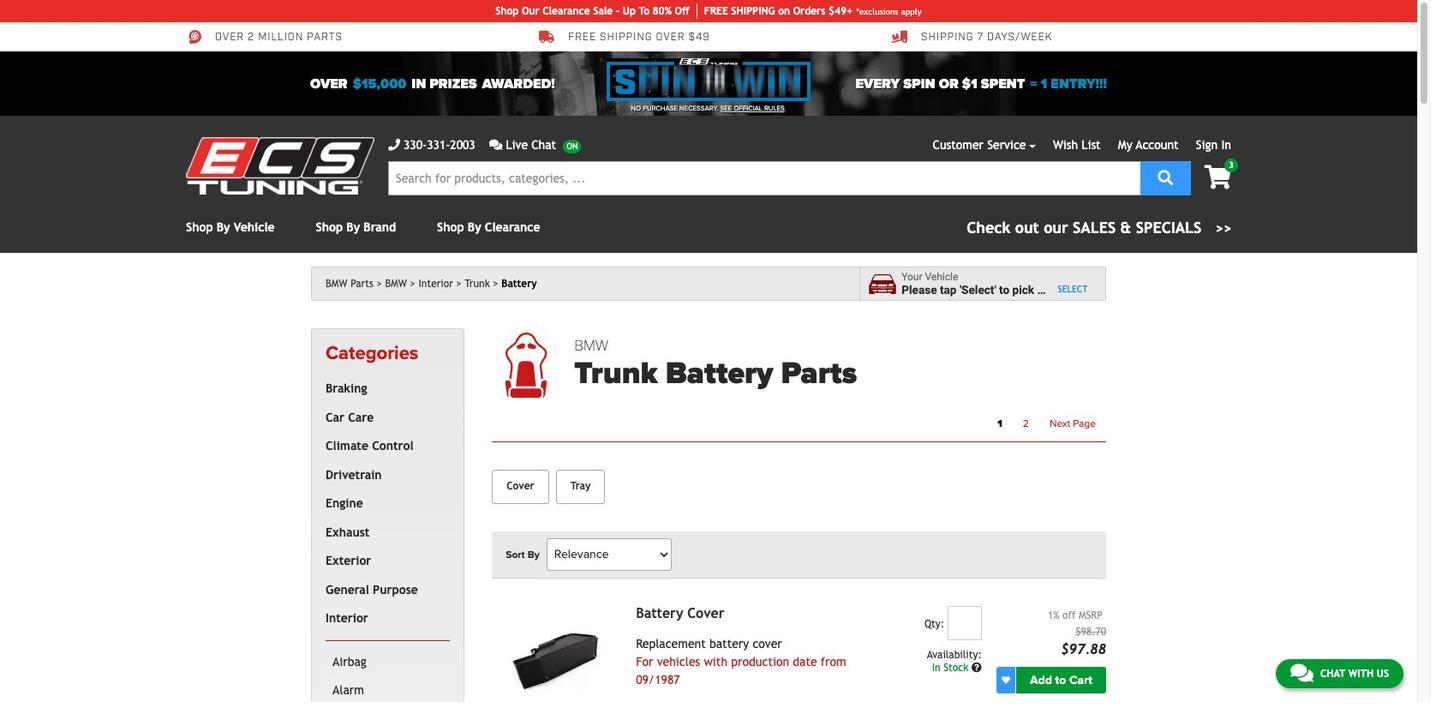 Task type: locate. For each thing, give the bounding box(es) containing it.
parts up paginated product list navigation navigation
[[781, 355, 857, 392]]

service
[[988, 138, 1027, 152]]

shop
[[496, 5, 519, 17], [186, 220, 213, 234], [316, 220, 343, 234], [437, 220, 464, 234]]

1 horizontal spatial with
[[1349, 668, 1374, 680]]

Search text field
[[388, 161, 1141, 195]]

vehicle up the tap
[[925, 271, 959, 283]]

0 horizontal spatial interior
[[326, 611, 368, 625]]

shop for shop by brand
[[316, 220, 343, 234]]

0 vertical spatial parts
[[351, 278, 374, 290]]

$49
[[689, 31, 710, 44]]

customer service
[[933, 138, 1027, 152]]

0 horizontal spatial clearance
[[485, 220, 541, 234]]

battery cover
[[636, 605, 725, 621]]

1 vertical spatial interior link
[[322, 605, 447, 633]]

ecs tuning 'spin to win' contest logo image
[[607, 58, 811, 101]]

apply
[[901, 6, 922, 16]]

shop by clearance link
[[437, 220, 541, 234]]

1 vertical spatial cover
[[688, 605, 725, 621]]

0 horizontal spatial bmw
[[326, 278, 348, 290]]

phone image
[[388, 139, 400, 151]]

over 2 million parts link
[[186, 29, 343, 45]]

pick
[[1013, 283, 1035, 297]]

braking link
[[322, 375, 447, 404]]

to right add
[[1056, 673, 1067, 687]]

parts left bmw link at the top left of page
[[351, 278, 374, 290]]

bmw link
[[385, 278, 416, 290]]

3 link
[[1191, 159, 1239, 191]]

add to cart
[[1030, 673, 1093, 687]]

my account link
[[1119, 138, 1179, 152]]

cover up battery
[[688, 605, 725, 621]]

1 horizontal spatial 1
[[1041, 75, 1048, 92]]

0 horizontal spatial cover
[[507, 480, 535, 492]]

1 vertical spatial vehicle
[[925, 271, 959, 283]]

chat with us
[[1321, 668, 1390, 680]]

bmw inside bmw trunk battery parts
[[575, 336, 609, 355]]

to inside your vehicle please tap 'select' to pick a vehicle
[[1000, 283, 1010, 297]]

1 horizontal spatial parts
[[781, 355, 857, 392]]

battery cover link
[[636, 605, 725, 621]]

clearance up the trunk link
[[485, 220, 541, 234]]

0 horizontal spatial 2
[[248, 31, 255, 44]]

no purchase necessary. see official rules .
[[631, 105, 787, 112]]

with inside chat with us link
[[1349, 668, 1374, 680]]

cover left tray
[[507, 480, 535, 492]]

1 horizontal spatial bmw
[[385, 278, 407, 290]]

over left million
[[215, 31, 245, 44]]

interior down general at the left of the page
[[326, 611, 368, 625]]

0 vertical spatial cover
[[507, 480, 535, 492]]

1 horizontal spatial clearance
[[543, 5, 590, 17]]

0 vertical spatial 2
[[248, 31, 255, 44]]

in right sign
[[1222, 138, 1232, 152]]

add
[[1030, 673, 1053, 687]]

shop for shop by vehicle
[[186, 220, 213, 234]]

2
[[248, 31, 255, 44], [1023, 417, 1029, 429]]

0 horizontal spatial trunk
[[465, 278, 490, 290]]

$15,000
[[353, 75, 407, 92]]

bmw parts
[[326, 278, 374, 290]]

1 vertical spatial 1
[[998, 417, 1003, 429]]

comments image
[[489, 139, 503, 151]]

1 inside paginated product list navigation navigation
[[998, 417, 1003, 429]]

bmw parts link
[[326, 278, 382, 290]]

$97.88
[[1062, 641, 1107, 657]]

'select'
[[960, 283, 997, 297]]

ping
[[753, 5, 775, 17]]

1 horizontal spatial trunk
[[575, 355, 658, 392]]

sales
[[1073, 219, 1116, 237]]

climate control link
[[322, 432, 447, 461]]

1 vertical spatial parts
[[781, 355, 857, 392]]

0 vertical spatial 1
[[1041, 75, 1048, 92]]

2 inside over 2 million parts link
[[248, 31, 255, 44]]

2 left million
[[248, 31, 255, 44]]

alarm link
[[329, 677, 447, 702]]

shopping cart image
[[1205, 165, 1232, 189]]

free
[[568, 31, 597, 44]]

customer
[[933, 138, 984, 152]]

0 vertical spatial in
[[1222, 138, 1232, 152]]

battery for battery
[[502, 278, 537, 290]]

wish
[[1054, 138, 1079, 152]]

vehicle down ecs tuning image
[[234, 220, 275, 234]]

1 horizontal spatial interior
[[419, 278, 453, 290]]

2 inside 2 'link'
[[1023, 417, 1029, 429]]

1 horizontal spatial in
[[1222, 138, 1232, 152]]

interior right bmw link at the top left of page
[[419, 278, 453, 290]]

with down battery
[[704, 655, 728, 668]]

to
[[1000, 283, 1010, 297], [1056, 673, 1067, 687]]

1 vertical spatial chat
[[1321, 668, 1346, 680]]

1 horizontal spatial cover
[[688, 605, 725, 621]]

1 horizontal spatial 2
[[1023, 417, 1029, 429]]

by for brand
[[347, 220, 360, 234]]

from
[[821, 655, 847, 668]]

interior
[[419, 278, 453, 290], [326, 611, 368, 625]]

1 vertical spatial trunk
[[575, 355, 658, 392]]

2 horizontal spatial bmw
[[575, 336, 609, 355]]

interior link right bmw link at the top left of page
[[419, 278, 462, 290]]

by right sort
[[528, 548, 540, 560]]

shipping
[[600, 31, 653, 44]]

0 vertical spatial to
[[1000, 283, 1010, 297]]

shop for shop by clearance
[[437, 220, 464, 234]]

0 horizontal spatial in
[[932, 662, 941, 674]]

1 left 2 'link'
[[998, 417, 1003, 429]]

0 horizontal spatial to
[[1000, 283, 1010, 297]]

2 right 1 link
[[1023, 417, 1029, 429]]

spent
[[981, 75, 1026, 92]]

1 vertical spatial interior
[[326, 611, 368, 625]]

1 vertical spatial 2
[[1023, 417, 1029, 429]]

1 vertical spatial over
[[310, 75, 348, 92]]

every spin or $1 spent = 1 entry!!!
[[856, 75, 1108, 92]]

1 horizontal spatial chat
[[1321, 668, 1346, 680]]

categories
[[326, 342, 419, 364]]

1 vertical spatial to
[[1056, 673, 1067, 687]]

in
[[1222, 138, 1232, 152], [932, 662, 941, 674]]

sale
[[593, 5, 613, 17]]

in left stock at the right bottom
[[932, 662, 941, 674]]

braking
[[326, 382, 367, 395]]

2 link
[[1013, 412, 1040, 434]]

330-331-2003 link
[[388, 136, 476, 154]]

shop our clearance sale - up to 80% off
[[496, 5, 690, 17]]

category navigation element
[[311, 328, 465, 702]]

climate
[[326, 439, 369, 453]]

0 horizontal spatial over
[[215, 31, 245, 44]]

1 vertical spatial clearance
[[485, 220, 541, 234]]

add to cart button
[[1017, 667, 1107, 693]]

1 horizontal spatial over
[[310, 75, 348, 92]]

chat right comments icon
[[1321, 668, 1346, 680]]

parts inside bmw trunk battery parts
[[781, 355, 857, 392]]

2 vertical spatial battery
[[636, 605, 684, 621]]

please
[[902, 283, 937, 297]]

bmw
[[326, 278, 348, 290], [385, 278, 407, 290], [575, 336, 609, 355]]

over for over 2 million parts
[[215, 31, 245, 44]]

free shipping over $49
[[568, 31, 710, 44]]

over down parts
[[310, 75, 348, 92]]

0 vertical spatial trunk
[[465, 278, 490, 290]]

1 right the =
[[1041, 75, 1048, 92]]

chat right live
[[532, 138, 557, 152]]

parts
[[351, 278, 374, 290], [781, 355, 857, 392]]

engine link
[[322, 490, 447, 518]]

clearance for our
[[543, 5, 590, 17]]

$49+
[[829, 5, 853, 17]]

clearance up free
[[543, 5, 590, 17]]

ecs tuning image
[[186, 137, 375, 195]]

by down ecs tuning image
[[217, 220, 230, 234]]

1 horizontal spatial to
[[1056, 673, 1067, 687]]

0 horizontal spatial 1
[[998, 417, 1003, 429]]

shipping
[[922, 31, 974, 44]]

0 vertical spatial clearance
[[543, 5, 590, 17]]

with left us
[[1349, 668, 1374, 680]]

0 horizontal spatial parts
[[351, 278, 374, 290]]

vehicle
[[234, 220, 275, 234], [925, 271, 959, 283]]

*exclusions
[[857, 6, 899, 16]]

1 horizontal spatial vehicle
[[925, 271, 959, 283]]

330-331-2003
[[404, 138, 476, 152]]

0 vertical spatial interior link
[[419, 278, 462, 290]]

shop for shop our clearance sale - up to 80% off
[[496, 5, 519, 17]]

exhaust
[[326, 525, 370, 539]]

purpose
[[373, 583, 418, 596]]

1 vertical spatial battery
[[666, 355, 774, 392]]

0 horizontal spatial vehicle
[[234, 220, 275, 234]]

0 vertical spatial over
[[215, 31, 245, 44]]

free shipping over $49 link
[[539, 29, 710, 45]]

None number field
[[948, 606, 982, 640]]

battery for battery cover
[[636, 605, 684, 621]]

interior inside category navigation element
[[326, 611, 368, 625]]

shop by brand
[[316, 220, 396, 234]]

a
[[1038, 283, 1044, 297]]

0 horizontal spatial with
[[704, 655, 728, 668]]

0 vertical spatial vehicle
[[234, 220, 275, 234]]

our
[[522, 5, 540, 17]]

replacement
[[636, 637, 706, 650]]

interior link down purpose
[[322, 605, 447, 633]]

0 vertical spatial battery
[[502, 278, 537, 290]]

by left brand
[[347, 220, 360, 234]]

by up the trunk link
[[468, 220, 481, 234]]

next page
[[1050, 417, 1096, 429]]

to left pick
[[1000, 283, 1010, 297]]

car
[[326, 410, 345, 424]]

alarm
[[333, 683, 364, 697]]

exterior
[[326, 554, 372, 568]]

live chat link
[[489, 136, 581, 154]]

vehicle inside your vehicle please tap 'select' to pick a vehicle
[[925, 271, 959, 283]]

sign in link
[[1197, 138, 1232, 152]]

0 vertical spatial chat
[[532, 138, 557, 152]]

0 horizontal spatial chat
[[532, 138, 557, 152]]



Task type: describe. For each thing, give the bounding box(es) containing it.
sort
[[506, 548, 525, 560]]

2003
[[450, 138, 476, 152]]

add to wish list image
[[1002, 676, 1011, 684]]

off
[[1063, 609, 1076, 621]]

cart
[[1070, 673, 1093, 687]]

shop by vehicle
[[186, 220, 275, 234]]

0 vertical spatial interior
[[419, 278, 453, 290]]

question circle image
[[972, 662, 982, 673]]

account
[[1136, 138, 1179, 152]]

rules
[[765, 105, 785, 112]]

battery
[[710, 637, 749, 650]]

over $15,000 in prizes
[[310, 75, 477, 92]]

by for clearance
[[468, 220, 481, 234]]

airbag link
[[329, 648, 447, 677]]

control
[[372, 439, 414, 453]]

on
[[779, 5, 790, 17]]

1% off msrp $98.70 $97.88
[[1048, 609, 1107, 657]]

tray link
[[556, 470, 606, 504]]

by for vehicle
[[217, 220, 230, 234]]

331-
[[427, 138, 450, 152]]

entry!!!
[[1051, 75, 1108, 92]]

purchase
[[643, 105, 678, 112]]

*exclusions apply link
[[857, 5, 922, 18]]

msrp
[[1079, 609, 1103, 621]]

free
[[704, 5, 728, 17]]

exterior link
[[322, 547, 447, 576]]

to
[[639, 5, 650, 17]]

no
[[631, 105, 641, 112]]

production
[[731, 655, 790, 668]]

car care link
[[322, 404, 447, 432]]

battery inside bmw trunk battery parts
[[666, 355, 774, 392]]

3
[[1229, 160, 1234, 170]]

paginated product list navigation navigation
[[575, 412, 1107, 434]]

es#121445 - 51471971556 - battery cover - replacement battery cover - genuine bmw - bmw image
[[492, 606, 623, 702]]

tap
[[940, 283, 957, 297]]

your
[[902, 271, 923, 283]]

general
[[326, 583, 369, 596]]

engine
[[326, 497, 363, 510]]

vehicles
[[657, 655, 701, 668]]

=
[[1031, 75, 1038, 92]]

days/week
[[988, 31, 1053, 44]]

to inside add to cart button
[[1056, 673, 1067, 687]]

bmw for trunk
[[575, 336, 609, 355]]

trunk inside bmw trunk battery parts
[[575, 355, 658, 392]]

shop by vehicle link
[[186, 220, 275, 234]]

brand
[[364, 220, 396, 234]]

shop by brand link
[[316, 220, 396, 234]]

09/1987
[[636, 673, 680, 686]]

trunk link
[[465, 278, 499, 290]]

general purpose link
[[322, 576, 447, 605]]

cover link
[[492, 470, 549, 504]]

live chat
[[506, 138, 557, 152]]

vehicle
[[1047, 283, 1084, 297]]

search image
[[1158, 169, 1174, 185]]

stock
[[944, 662, 969, 674]]

select
[[1058, 284, 1088, 294]]

general purpose
[[326, 583, 418, 596]]

next page link
[[1040, 412, 1107, 434]]

over for over $15,000 in prizes
[[310, 75, 348, 92]]

over
[[656, 31, 685, 44]]

sort by
[[506, 548, 540, 560]]

ship
[[732, 5, 753, 17]]

orders
[[794, 5, 826, 17]]

&
[[1121, 219, 1132, 237]]

1 vertical spatial in
[[932, 662, 941, 674]]

for
[[636, 655, 654, 668]]

next
[[1050, 417, 1071, 429]]

million
[[258, 31, 304, 44]]

clearance for by
[[485, 220, 541, 234]]

shop our clearance sale - up to 80% off link
[[496, 3, 698, 19]]

official
[[734, 105, 763, 112]]

bmw for parts
[[326, 278, 348, 290]]

drivetrain
[[326, 468, 382, 482]]

off
[[675, 5, 690, 17]]

in
[[412, 75, 426, 92]]

80%
[[653, 5, 672, 17]]

my account
[[1119, 138, 1179, 152]]

list
[[1082, 138, 1101, 152]]

in stock
[[932, 662, 972, 674]]

or
[[939, 75, 959, 92]]

cover
[[753, 637, 782, 650]]

$98.70
[[1076, 626, 1107, 638]]

exhaust link
[[322, 518, 447, 547]]

prizes
[[430, 75, 477, 92]]

with inside 'replacement battery cover for vehicles with production date from 09/1987'
[[704, 655, 728, 668]]

necessary.
[[680, 105, 719, 112]]

see
[[721, 105, 732, 112]]

sales & specials
[[1073, 219, 1202, 237]]

date
[[793, 655, 818, 668]]

interior subcategories element
[[326, 640, 450, 702]]

care
[[348, 410, 374, 424]]

sign
[[1197, 138, 1218, 152]]

comments image
[[1291, 663, 1314, 683]]



Task type: vqa. For each thing, say whether or not it's contained in the screenshot.
Interior link to the bottom
yes



